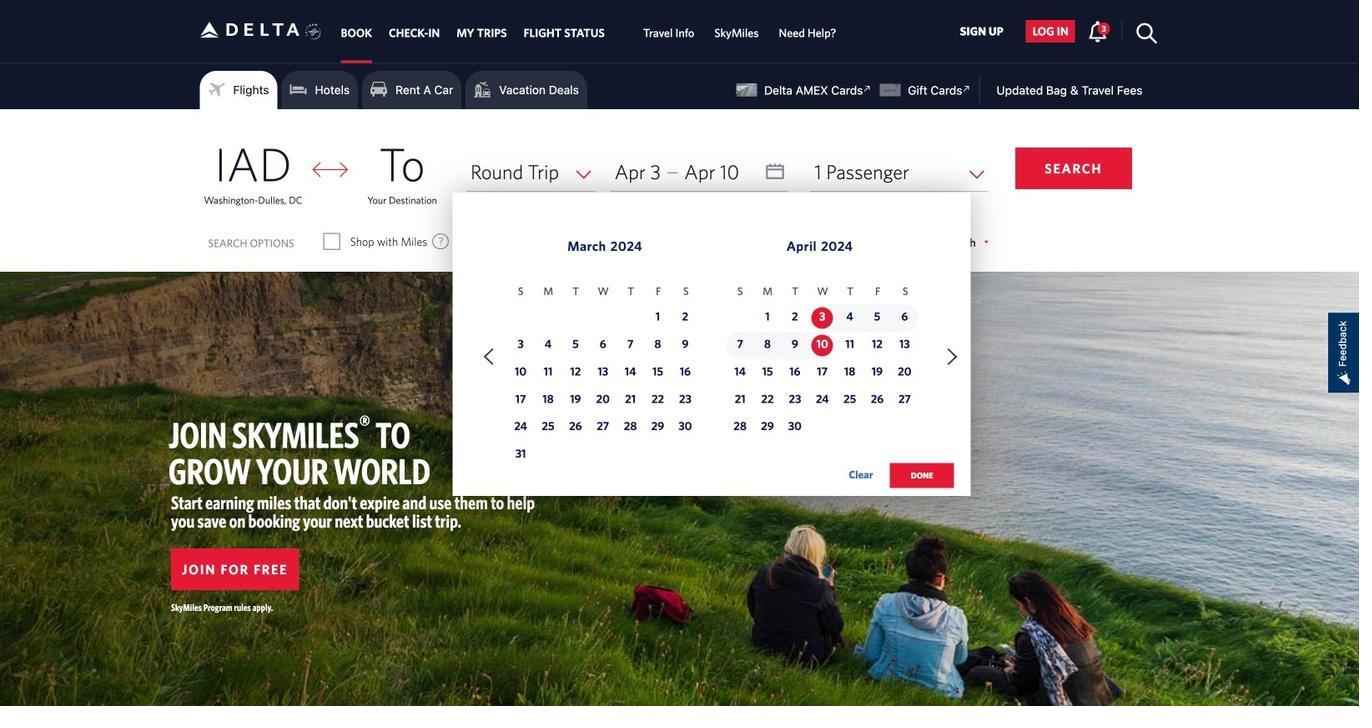 Task type: vqa. For each thing, say whether or not it's contained in the screenshot.
Add Flight
no



Task type: describe. For each thing, give the bounding box(es) containing it.
2 this link opens another site in a new window that may not follow the same accessibility policies as delta air lines. image from the left
[[959, 81, 975, 97]]

1 this link opens another site in a new window that may not follow the same accessibility policies as delta air lines. image from the left
[[860, 81, 875, 97]]

calendar expanded, use arrow keys to select date application
[[453, 193, 971, 506]]



Task type: locate. For each thing, give the bounding box(es) containing it.
this link opens another site in a new window that may not follow the same accessibility policies as delta air lines. image
[[860, 81, 875, 97], [959, 81, 975, 97]]

tab panel
[[0, 109, 1359, 506]]

None checkbox
[[324, 234, 339, 250]]

tab list
[[332, 0, 846, 63]]

skyteam image
[[305, 6, 321, 58]]

1 horizontal spatial this link opens another site in a new window that may not follow the same accessibility policies as delta air lines. image
[[959, 81, 975, 97]]

delta air lines image
[[200, 4, 300, 56]]

0 horizontal spatial this link opens another site in a new window that may not follow the same accessibility policies as delta air lines. image
[[860, 81, 875, 97]]

None checkbox
[[622, 234, 637, 250]]

None field
[[466, 153, 595, 191], [810, 153, 988, 191], [466, 153, 595, 191], [810, 153, 988, 191]]

None text field
[[610, 153, 789, 191]]



